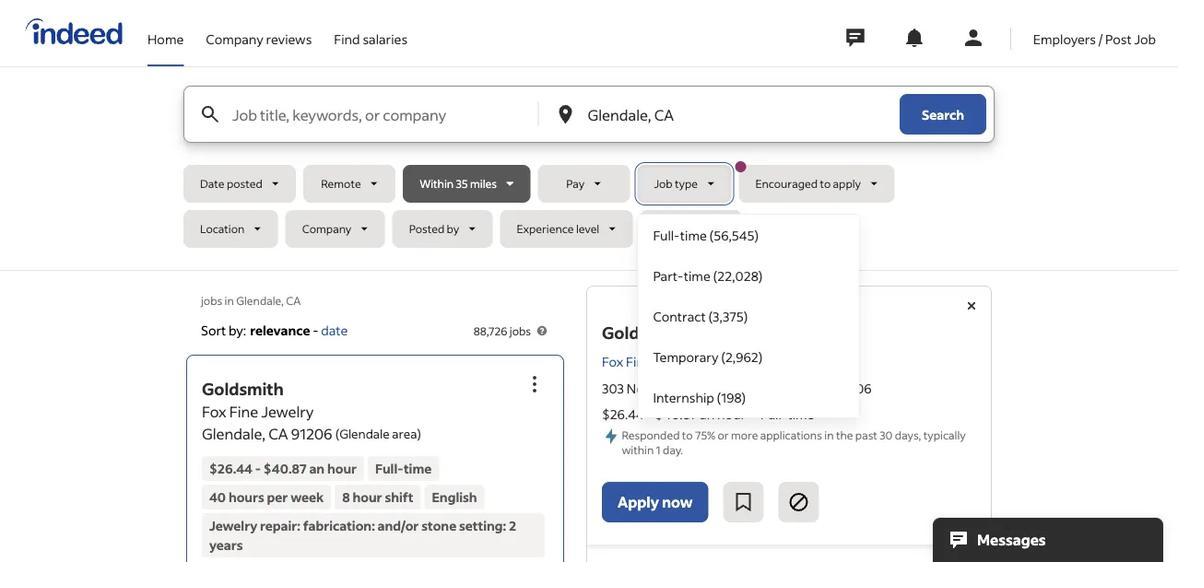 Task type: vqa. For each thing, say whether or not it's contained in the screenshot.
second MENU ITEM from the top of the page
no



Task type: locate. For each thing, give the bounding box(es) containing it.
hours
[[229, 489, 264, 506]]

menu containing full-time (56,545)
[[637, 214, 860, 419]]

to
[[820, 177, 831, 191], [682, 428, 693, 442]]

1 vertical spatial fox
[[202, 402, 226, 421]]

goldsmith for goldsmith
[[602, 322, 684, 343]]

-
[[313, 322, 318, 338], [647, 406, 652, 423], [752, 406, 758, 423], [255, 460, 261, 477]]

internship (198) link
[[638, 377, 859, 418]]

0 vertical spatial goldsmith
[[602, 322, 684, 343]]

not interested image
[[788, 491, 810, 513]]

1 vertical spatial glendale,
[[758, 380, 813, 397]]

1 vertical spatial fine
[[229, 402, 258, 421]]

level
[[576, 222, 599, 236]]

1 vertical spatial company
[[302, 222, 352, 236]]

to inside the "encouraged to apply" popup button
[[820, 177, 831, 191]]

jewelry inside the goldsmith fox fine jewelry glendale, ca 91206 ( glendale area )
[[261, 402, 314, 421]]

search
[[922, 106, 964, 123]]

date posted
[[200, 177, 263, 191]]

job
[[1134, 30, 1156, 47], [654, 177, 673, 191]]

fabrication:
[[303, 517, 375, 534]]

years
[[209, 537, 243, 553]]

Edit location text field
[[584, 87, 863, 142]]

1 vertical spatial hour
[[327, 460, 357, 477]]

1 vertical spatial job
[[654, 177, 673, 191]]

pay button
[[538, 165, 630, 203]]

0 horizontal spatial full-
[[375, 460, 404, 477]]

0 vertical spatial job
[[1134, 30, 1156, 47]]

an up week
[[309, 460, 325, 477]]

$40.87
[[655, 406, 697, 423], [264, 460, 307, 477]]

0 vertical spatial 91206
[[836, 380, 872, 397]]

remote
[[321, 177, 361, 191]]

experience level button
[[500, 210, 633, 248]]

1 horizontal spatial to
[[820, 177, 831, 191]]

save this job image
[[732, 491, 754, 513]]

1
[[656, 443, 661, 457]]

)
[[417, 426, 421, 442]]

0 horizontal spatial fox
[[202, 402, 226, 421]]

time inside the part-time (22,028) link
[[684, 267, 711, 284]]

find
[[334, 30, 360, 47]]

search: Job title, keywords, or company text field
[[229, 87, 537, 142]]

1 vertical spatial goldsmith
[[202, 378, 284, 399]]

ca for goldsmith
[[268, 424, 288, 443]]

jewelry down goldsmith button
[[261, 402, 314, 421]]

$40.87 down internship
[[655, 406, 697, 423]]

day.
[[663, 443, 683, 457]]

experience
[[517, 222, 574, 236]]

company left reviews
[[206, 30, 263, 47]]

posted
[[409, 222, 445, 236]]

part-time (22,028) link
[[638, 255, 859, 296]]

goldsmith inside the goldsmith fox fine jewelry glendale, ca 91206 ( glendale area )
[[202, 378, 284, 399]]

0 horizontal spatial in
[[225, 293, 234, 307]]

30
[[880, 428, 893, 442]]

jewelry
[[654, 354, 700, 370], [261, 402, 314, 421], [209, 517, 257, 534]]

hour down the (198)
[[717, 406, 746, 423]]

0 horizontal spatial job
[[654, 177, 673, 191]]

1 horizontal spatial jewelry
[[261, 402, 314, 421]]

employers / post job
[[1033, 30, 1156, 47]]

hour right '8'
[[353, 489, 382, 506]]

0 vertical spatial an
[[700, 406, 715, 423]]

reviews
[[266, 30, 312, 47]]

employers / post job link
[[1033, 0, 1156, 63]]

fox down goldsmith button
[[202, 402, 226, 421]]

1 horizontal spatial in
[[824, 428, 834, 442]]

location
[[200, 222, 245, 236]]

or
[[718, 428, 729, 442]]

jewelry up jackson
[[654, 354, 700, 370]]

within 35 miles button
[[403, 165, 530, 203]]

(2,962)
[[721, 348, 763, 365]]

$40.87 up per
[[264, 460, 307, 477]]

1 horizontal spatial full-
[[653, 227, 680, 243]]

glendale, up sort by: relevance - date
[[236, 293, 284, 307]]

company
[[206, 30, 263, 47], [302, 222, 352, 236]]

time inside full-time (56,545) link
[[680, 227, 707, 243]]

/
[[1099, 30, 1103, 47]]

company down remote
[[302, 222, 352, 236]]

jobs left the help icon
[[510, 324, 531, 338]]

1 vertical spatial ca
[[816, 380, 833, 397]]

jackson
[[665, 380, 713, 397]]

fine down goldsmith button
[[229, 402, 258, 421]]

0 horizontal spatial an
[[309, 460, 325, 477]]

full- up applications
[[761, 406, 788, 423]]

ca up relevance
[[286, 293, 301, 307]]

91206 left '('
[[291, 424, 332, 443]]

glendale, down goldsmith button
[[202, 424, 265, 443]]

1 horizontal spatial job
[[1134, 30, 1156, 47]]

goldsmith up fox fine jewelry
[[602, 322, 684, 343]]

ca
[[286, 293, 301, 307], [816, 380, 833, 397], [268, 424, 288, 443]]

0 horizontal spatial goldsmith
[[202, 378, 284, 399]]

0 vertical spatial ca
[[286, 293, 301, 307]]

None search field
[[183, 86, 995, 419]]

menu
[[637, 214, 860, 419]]

fine up "north"
[[626, 354, 651, 370]]

- left date
[[313, 322, 318, 338]]

help icon image
[[535, 324, 549, 338]]

to inside responded to 75% or more applications in the past 30 days, typically within 1 day.
[[682, 428, 693, 442]]

find salaries link
[[334, 0, 408, 63]]

0 horizontal spatial to
[[682, 428, 693, 442]]

date
[[321, 322, 348, 338]]

fox up 303
[[602, 354, 623, 370]]

notifications unread count 0 image
[[903, 27, 925, 49]]

full- up shift
[[375, 460, 404, 477]]

0 vertical spatial $26.44
[[602, 406, 644, 423]]

apply
[[833, 177, 861, 191]]

english
[[432, 489, 477, 506]]

1 vertical spatial to
[[682, 428, 693, 442]]

- up 40 hours per week on the left bottom
[[255, 460, 261, 477]]

ca up applications
[[816, 380, 833, 397]]

job right post on the top right of the page
[[1134, 30, 1156, 47]]

0 horizontal spatial 91206
[[291, 424, 332, 443]]

glendale, up applications
[[758, 380, 813, 397]]

0 vertical spatial hour
[[717, 406, 746, 423]]

0 vertical spatial company
[[206, 30, 263, 47]]

ca up $26.44 - $40.87 an hour
[[268, 424, 288, 443]]

jobs up sort
[[201, 293, 222, 307]]

2 horizontal spatial jewelry
[[654, 354, 700, 370]]

91206
[[836, 380, 872, 397], [291, 424, 332, 443]]

fox fine jewelry link
[[602, 352, 716, 372]]

full- up part-
[[653, 227, 680, 243]]

fox
[[602, 354, 623, 370], [202, 402, 226, 421]]

to left "apply"
[[820, 177, 831, 191]]

an down internship (198)
[[700, 406, 715, 423]]

2
[[509, 517, 517, 534]]

1 vertical spatial $40.87
[[264, 460, 307, 477]]

0 vertical spatial full-
[[653, 227, 680, 243]]

0 horizontal spatial $40.87
[[264, 460, 307, 477]]

jobs
[[201, 293, 222, 307], [510, 324, 531, 338]]

sort
[[201, 322, 226, 338]]

part-
[[653, 267, 684, 284]]

1 vertical spatial in
[[824, 428, 834, 442]]

relevance
[[250, 322, 310, 338]]

8
[[342, 489, 350, 506]]

40
[[209, 489, 226, 506]]

0 horizontal spatial jewelry
[[209, 517, 257, 534]]

employers
[[1033, 30, 1096, 47]]

2 vertical spatial glendale,
[[202, 424, 265, 443]]

1 horizontal spatial an
[[700, 406, 715, 423]]

time up shift
[[404, 460, 432, 477]]

time up contract (3,375)
[[684, 267, 711, 284]]

2 vertical spatial jewelry
[[209, 517, 257, 534]]

goldsmith down by:
[[202, 378, 284, 399]]

0 horizontal spatial fine
[[229, 402, 258, 421]]

1 vertical spatial 91206
[[291, 424, 332, 443]]

2 vertical spatial full-
[[375, 460, 404, 477]]

hour up '8'
[[327, 460, 357, 477]]

1 horizontal spatial fine
[[626, 354, 651, 370]]

by
[[447, 222, 459, 236]]

shift
[[385, 489, 413, 506]]

2 vertical spatial hour
[[353, 489, 382, 506]]

company reviews link
[[206, 0, 312, 63]]

temporary (2,962) link
[[638, 336, 859, 377]]

1 horizontal spatial 91206
[[836, 380, 872, 397]]

0 horizontal spatial company
[[206, 30, 263, 47]]

to left 75%
[[682, 428, 693, 442]]

0 vertical spatial jobs
[[201, 293, 222, 307]]

$40.87 for $26.44 - $40.87 an hour
[[264, 460, 307, 477]]

close job details image
[[961, 295, 983, 317]]

time left (56,545)
[[680, 227, 707, 243]]

posted
[[227, 177, 263, 191]]

(
[[335, 426, 339, 442]]

0 vertical spatial to
[[820, 177, 831, 191]]

ca inside the goldsmith fox fine jewelry glendale, ca 91206 ( glendale area )
[[268, 424, 288, 443]]

91206 up the
[[836, 380, 872, 397]]

full-time (56,545)
[[653, 227, 759, 243]]

goldsmith for goldsmith fox fine jewelry glendale, ca 91206 ( glendale area )
[[202, 378, 284, 399]]

jewelry repair: fabrication: and/or stone setting: 2 years
[[209, 517, 517, 553]]

$26.44 down 303
[[602, 406, 644, 423]]

1 horizontal spatial company
[[302, 222, 352, 236]]

in
[[225, 293, 234, 307], [824, 428, 834, 442]]

1 vertical spatial an
[[309, 460, 325, 477]]

jewelry up years
[[209, 517, 257, 534]]

time for part-time (22,028)
[[684, 267, 711, 284]]

fine inside the goldsmith fox fine jewelry glendale, ca 91206 ( glendale area )
[[229, 402, 258, 421]]

1 vertical spatial $26.44
[[209, 460, 253, 477]]

0 vertical spatial glendale,
[[236, 293, 284, 307]]

1 horizontal spatial $26.44
[[602, 406, 644, 423]]

full-
[[653, 227, 680, 243], [761, 406, 788, 423], [375, 460, 404, 477]]

0 vertical spatial fox
[[602, 354, 623, 370]]

1 horizontal spatial $40.87
[[655, 406, 697, 423]]

messages
[[977, 531, 1046, 549]]

in left the
[[824, 428, 834, 442]]

0 horizontal spatial $26.44
[[209, 460, 253, 477]]

account image
[[962, 27, 984, 49]]

full- inside menu
[[653, 227, 680, 243]]

1 horizontal spatial goldsmith
[[602, 322, 684, 343]]

glendale,
[[236, 293, 284, 307], [758, 380, 813, 397], [202, 424, 265, 443]]

0 vertical spatial $40.87
[[655, 406, 697, 423]]

$26.44 up 40 at left
[[209, 460, 253, 477]]

- up responded
[[647, 406, 652, 423]]

91206 for 303
[[836, 380, 872, 397]]

job left type
[[654, 177, 673, 191]]

responded to 75% or more applications in the past 30 days, typically within 1 day.
[[622, 428, 966, 457]]

91206 inside the goldsmith fox fine jewelry glendale, ca 91206 ( glendale area )
[[291, 424, 332, 443]]

1 vertical spatial jewelry
[[261, 402, 314, 421]]

0 vertical spatial fine
[[626, 354, 651, 370]]

2 vertical spatial ca
[[268, 424, 288, 443]]

type
[[675, 177, 698, 191]]

company inside dropdown button
[[302, 222, 352, 236]]

1 horizontal spatial jobs
[[510, 324, 531, 338]]

glendale, inside the goldsmith fox fine jewelry glendale, ca 91206 ( glendale area )
[[202, 424, 265, 443]]

0 vertical spatial jewelry
[[654, 354, 700, 370]]

glendale
[[339, 426, 390, 442]]

an for $26.44 - $40.87 an hour - full-time
[[700, 406, 715, 423]]

in up by:
[[225, 293, 234, 307]]

1 vertical spatial full-
[[761, 406, 788, 423]]



Task type: describe. For each thing, give the bounding box(es) containing it.
40 hours per week
[[209, 489, 324, 506]]

apply now button
[[602, 482, 708, 523]]

by:
[[229, 322, 246, 338]]

job type
[[654, 177, 698, 191]]

full- for full-time (56,545)
[[653, 227, 680, 243]]

(56,545)
[[709, 227, 759, 243]]

$26.44 for $26.44 - $40.87 an hour
[[209, 460, 253, 477]]

time for full-time (56,545)
[[680, 227, 707, 243]]

(198)
[[717, 389, 746, 406]]

encouraged to apply button
[[735, 161, 895, 203]]

more
[[731, 428, 758, 442]]

job inside popup button
[[654, 177, 673, 191]]

in inside responded to 75% or more applications in the past 30 days, typically within 1 day.
[[824, 428, 834, 442]]

typically
[[924, 428, 966, 442]]

applications
[[760, 428, 822, 442]]

pay
[[566, 177, 585, 191]]

303 north jackson street, glendale, ca 91206
[[602, 380, 872, 397]]

- up more
[[752, 406, 758, 423]]

0 vertical spatial in
[[225, 293, 234, 307]]

75%
[[695, 428, 715, 442]]

experience level
[[517, 222, 599, 236]]

now
[[662, 493, 693, 512]]

and/or
[[378, 517, 419, 534]]

post
[[1105, 30, 1132, 47]]

$26.44 - $40.87 an hour - full-time
[[602, 406, 814, 423]]

the
[[836, 428, 853, 442]]

apply
[[618, 493, 659, 512]]

fox fine jewelry
[[602, 354, 700, 370]]

hour for $26.44 - $40.87 an hour
[[327, 460, 357, 477]]

week
[[291, 489, 324, 506]]

jewelry inside jewelry repair: fabrication: and/or stone setting: 2 years
[[209, 517, 257, 534]]

to for 75%
[[682, 428, 693, 442]]

internship
[[653, 389, 714, 406]]

messages button
[[933, 518, 1163, 562]]

company for company reviews
[[206, 30, 263, 47]]

1 vertical spatial jobs
[[510, 324, 531, 338]]

to for apply
[[820, 177, 831, 191]]

stone
[[421, 517, 456, 534]]

job type button
[[637, 165, 731, 203]]

setting:
[[459, 517, 506, 534]]

home
[[148, 30, 184, 47]]

time up applications
[[788, 406, 814, 423]]

contract (3,375)
[[653, 308, 748, 325]]

none search field containing search
[[183, 86, 995, 419]]

responded
[[622, 428, 680, 442]]

goldsmith fox fine jewelry glendale, ca 91206 ( glendale area )
[[202, 378, 421, 443]]

company reviews
[[206, 30, 312, 47]]

full- for full-time
[[375, 460, 404, 477]]

contract (3,375) link
[[638, 296, 859, 336]]

jobs in glendale, ca
[[201, 293, 301, 307]]

apply now
[[618, 493, 693, 512]]

an for $26.44 - $40.87 an hour
[[309, 460, 325, 477]]

encouraged to apply
[[755, 177, 861, 191]]

full-time
[[375, 460, 432, 477]]

days,
[[895, 428, 921, 442]]

internship (198)
[[653, 389, 746, 406]]

fox inside the goldsmith fox fine jewelry glendale, ca 91206 ( glendale area )
[[202, 402, 226, 421]]

ca for 303
[[816, 380, 833, 397]]

goldsmith button
[[202, 378, 284, 399]]

within
[[622, 443, 654, 457]]

1 horizontal spatial fox
[[602, 354, 623, 370]]

part-time (22,028)
[[653, 267, 763, 284]]

time for full-time
[[404, 460, 432, 477]]

hour for $26.44 - $40.87 an hour - full-time
[[717, 406, 746, 423]]

(22,028)
[[713, 267, 763, 284]]

repair:
[[260, 517, 301, 534]]

8 hour shift
[[342, 489, 413, 506]]

88,726
[[474, 324, 507, 338]]

temporary
[[653, 348, 719, 365]]

home link
[[148, 0, 184, 63]]

salaries
[[363, 30, 408, 47]]

street,
[[716, 380, 755, 397]]

miles
[[470, 177, 497, 191]]

2 horizontal spatial full-
[[761, 406, 788, 423]]

north
[[627, 380, 662, 397]]

posted by button
[[392, 210, 493, 248]]

location button
[[183, 210, 278, 248]]

88,726 jobs
[[474, 324, 531, 338]]

job actions menu is collapsed image
[[524, 373, 546, 395]]

date posted button
[[183, 165, 296, 203]]

temporary (2,962)
[[653, 348, 763, 365]]

within 35 miles
[[420, 177, 497, 191]]

$26.44 for $26.44 - $40.87 an hour - full-time
[[602, 406, 644, 423]]

glendale, for goldsmith
[[202, 424, 265, 443]]

date
[[200, 177, 224, 191]]

0 horizontal spatial jobs
[[201, 293, 222, 307]]

per
[[267, 489, 288, 506]]

35
[[456, 177, 468, 191]]

glendale, for 303
[[758, 380, 813, 397]]

sort by: relevance - date
[[201, 322, 348, 338]]

posted by
[[409, 222, 459, 236]]

company for company
[[302, 222, 352, 236]]

messages unread count 0 image
[[843, 19, 867, 56]]

encouraged
[[755, 177, 818, 191]]

contract
[[653, 308, 706, 325]]

job inside 'link'
[[1134, 30, 1156, 47]]

$40.87 for $26.44 - $40.87 an hour - full-time
[[655, 406, 697, 423]]

find salaries
[[334, 30, 408, 47]]

91206 for goldsmith
[[291, 424, 332, 443]]



